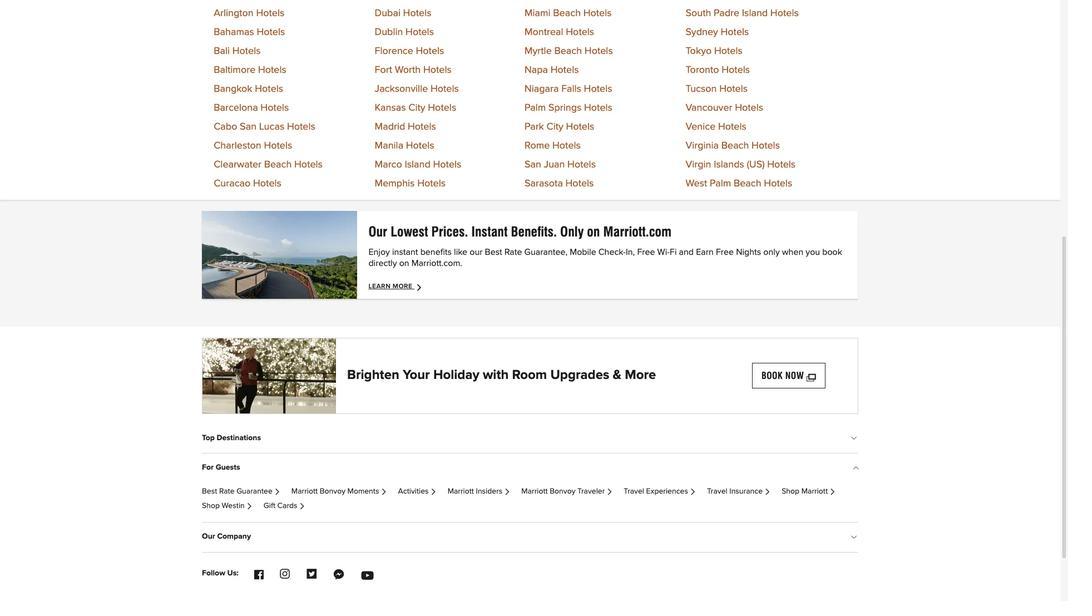 Task type: describe. For each thing, give the bounding box(es) containing it.
juan
[[544, 159, 565, 170]]

arrow down image
[[853, 435, 858, 444]]

curacao
[[214, 178, 251, 188]]

sydney hotels link
[[686, 27, 749, 37]]

south
[[686, 8, 711, 18]]

opens in a new browser window. image
[[807, 371, 816, 381]]

madrid
[[375, 122, 405, 132]]

enjoy instant benefits like our best rate guarantee, mobile check-in, free wi-fi and earn free nights only when you book directly on marriott.com.
[[369, 247, 843, 267]]

you
[[806, 247, 820, 256]]

guests
[[216, 464, 240, 471]]

myrtle beach hotels
[[525, 46, 613, 56]]

0 horizontal spatial palm
[[525, 103, 546, 113]]

1 vertical spatial rate
[[219, 488, 235, 495]]

when
[[782, 247, 804, 256]]

instant
[[472, 223, 508, 240]]

jacksonville hotels
[[375, 84, 459, 94]]

sarasota
[[525, 178, 563, 188]]

sydney
[[686, 27, 718, 37]]

holiday
[[433, 369, 480, 382]]

sarasota hotels link
[[525, 178, 594, 188]]

marriott insiders
[[448, 488, 503, 495]]

like
[[454, 247, 468, 256]]

marriott for marriott insiders
[[448, 488, 474, 495]]

upgrades
[[551, 369, 610, 382]]

arrow right image for marriott bonvoy moments
[[381, 489, 387, 495]]

miami beach hotels
[[525, 8, 612, 18]]

guarantee
[[237, 488, 273, 495]]

nights
[[736, 247, 761, 256]]

barcelona hotels link
[[214, 103, 289, 113]]

travel insurance
[[707, 488, 763, 495]]

fort worth hotels
[[375, 65, 452, 75]]

1 vertical spatial palm
[[710, 178, 731, 188]]

venice hotels
[[686, 122, 747, 132]]

gift cards
[[264, 502, 298, 510]]

lucas
[[259, 122, 285, 132]]

park city hotels link
[[525, 122, 595, 132]]

san juan hotels link
[[525, 159, 596, 170]]

manila hotels
[[375, 141, 434, 151]]

tucson
[[686, 84, 717, 94]]

madrid hotels link
[[375, 122, 436, 132]]

padre
[[714, 8, 740, 18]]

for guests
[[202, 464, 240, 471]]

bali
[[214, 46, 230, 56]]

marriott for marriott bonvoy moments
[[292, 488, 318, 495]]

arrow right image for shop marriott
[[830, 489, 836, 495]]

us:
[[227, 569, 239, 577]]

arrow right image for marriott bonvoy traveler
[[607, 489, 613, 495]]

only
[[764, 247, 780, 256]]

charleston hotels link
[[214, 141, 292, 151]]

cards
[[277, 502, 298, 510]]

book
[[823, 247, 843, 256]]

travel for travel experiences
[[624, 488, 644, 495]]

prices.
[[432, 223, 468, 240]]

marriott insiders link
[[448, 488, 510, 495]]

curacao hotels link
[[214, 178, 282, 188]]

rome
[[525, 141, 550, 151]]

our for our company
[[202, 533, 215, 541]]

beach for miami
[[553, 8, 581, 18]]

arrow right image for best rate guarantee
[[274, 489, 280, 495]]

montreal hotels
[[525, 27, 594, 37]]

sydney hotels
[[686, 27, 749, 37]]

arrow right image for gift cards
[[299, 504, 305, 509]]

toronto hotels link
[[686, 65, 750, 75]]

falls
[[562, 84, 582, 94]]

1 vertical spatial san
[[525, 159, 541, 170]]

book direct image
[[202, 211, 358, 299]]

manila
[[375, 141, 404, 151]]

1 horizontal spatial island
[[742, 8, 768, 18]]

cabo
[[214, 122, 237, 132]]

brighten
[[347, 369, 399, 382]]

our
[[470, 247, 483, 256]]

travel insurance link
[[707, 488, 771, 495]]

curacao hotels
[[214, 178, 282, 188]]

vancouver hotels
[[686, 103, 764, 113]]

in,
[[626, 247, 635, 256]]

napa
[[525, 65, 548, 75]]

moments
[[348, 488, 379, 495]]

book now link
[[752, 363, 826, 389]]

arrow right image for shop westin
[[246, 504, 252, 509]]

(us)
[[747, 159, 765, 170]]

south padre island hotels
[[686, 8, 799, 18]]

book now
[[762, 371, 804, 381]]

shop for shop marriott
[[782, 488, 800, 495]]

baltimore hotels link
[[214, 65, 287, 75]]

palm springs hotels link
[[525, 103, 613, 113]]

bangkok hotels link
[[214, 84, 283, 94]]

clearwater beach hotels link
[[214, 159, 323, 170]]

on inside enjoy instant benefits like our best rate guarantee, mobile check-in, free wi-fi and earn free nights only when you book directly on marriott.com.
[[399, 259, 409, 267]]

memphis hotels link
[[375, 178, 446, 188]]

arrow right image for travel experiences
[[690, 489, 696, 495]]

montreal
[[525, 27, 564, 37]]

check-
[[599, 247, 626, 256]]

travel for travel insurance
[[707, 488, 728, 495]]

city for kansas
[[409, 103, 426, 113]]

mobile
[[570, 247, 596, 256]]

beach down virgin islands (us) hotels link at right top
[[734, 178, 762, 188]]

lowest
[[391, 223, 428, 240]]

company
[[217, 533, 251, 541]]

napa hotels link
[[525, 65, 579, 75]]

and
[[679, 247, 694, 256]]

madrid hotels
[[375, 122, 436, 132]]

now
[[786, 371, 804, 381]]

south padre island hotels link
[[686, 8, 799, 18]]

cabo san lucas hotels link
[[214, 122, 315, 132]]



Task type: locate. For each thing, give the bounding box(es) containing it.
0 vertical spatial shop
[[782, 488, 800, 495]]

gift cards link
[[264, 502, 305, 510]]

1 horizontal spatial best
[[485, 247, 502, 256]]

learn more link
[[369, 283, 425, 292]]

bahamas hotels
[[214, 27, 285, 37]]

0 horizontal spatial shop
[[202, 502, 220, 510]]

arrow right image right shop marriott
[[830, 489, 836, 495]]

activities
[[398, 488, 429, 495]]

follow us:
[[202, 569, 239, 577]]

room
[[512, 369, 547, 382]]

best up shop westin
[[202, 488, 217, 495]]

only
[[560, 223, 584, 240]]

arrow right image inside the "gift cards" link
[[299, 504, 305, 509]]

arlington hotels
[[214, 8, 285, 18]]

barcelona hotels
[[214, 103, 289, 113]]

beach for virginia
[[722, 141, 749, 151]]

arrow right image right "moments"
[[381, 489, 387, 495]]

shop westin link
[[202, 502, 252, 510]]

island up the memphis hotels
[[405, 159, 431, 170]]

tucson hotels link
[[686, 84, 748, 94]]

activities link
[[398, 488, 437, 495]]

miami beach hotels link
[[525, 8, 612, 18]]

florence hotels
[[375, 46, 444, 56]]

free right earn on the right of the page
[[716, 247, 734, 256]]

our company
[[202, 533, 251, 541]]

marriott for marriott bonvoy traveler
[[522, 488, 548, 495]]

rome hotels
[[525, 141, 581, 151]]

arrow right image right insurance
[[765, 489, 771, 495]]

on
[[587, 223, 600, 240], [399, 259, 409, 267]]

arrow right image inside travel insurance link
[[765, 489, 771, 495]]

napa hotels
[[525, 65, 579, 75]]

0 vertical spatial more
[[393, 283, 413, 290]]

1 vertical spatial more
[[625, 369, 656, 382]]

0 horizontal spatial our
[[202, 533, 215, 541]]

0 horizontal spatial rate
[[219, 488, 235, 495]]

our up enjoy
[[369, 223, 387, 240]]

arrow right image up gift cards
[[274, 489, 280, 495]]

virgin islands (us) hotels link
[[686, 159, 796, 170]]

toronto
[[686, 65, 719, 75]]

bangkok
[[214, 84, 252, 94]]

arrow right image inside marriott insiders link
[[504, 489, 510, 495]]

0 horizontal spatial free
[[637, 247, 655, 256]]

on down instant
[[399, 259, 409, 267]]

virginia beach hotels link
[[686, 141, 780, 151]]

more right &
[[625, 369, 656, 382]]

san down barcelona hotels 'link'
[[240, 122, 257, 132]]

beach for myrtle
[[555, 46, 582, 56]]

san down rome
[[525, 159, 541, 170]]

0 horizontal spatial island
[[405, 159, 431, 170]]

park
[[525, 122, 544, 132]]

arrow right image inside travel experiences link
[[690, 489, 696, 495]]

1 horizontal spatial more
[[625, 369, 656, 382]]

1 vertical spatial city
[[547, 122, 564, 132]]

marriott bonvoy moments link
[[292, 488, 387, 495]]

arrow right image
[[416, 283, 425, 292], [504, 489, 510, 495], [765, 489, 771, 495], [299, 504, 305, 509]]

1 horizontal spatial rate
[[505, 247, 522, 256]]

rate inside enjoy instant benefits like our best rate guarantee, mobile check-in, free wi-fi and earn free nights only when you book directly on marriott.com.
[[505, 247, 522, 256]]

venice
[[686, 122, 716, 132]]

best rate guarantee
[[202, 488, 273, 495]]

bangkok hotels
[[214, 84, 283, 94]]

kansas city hotels
[[375, 103, 456, 113]]

travel left "experiences"
[[624, 488, 644, 495]]

bonvoy left traveler
[[550, 488, 576, 495]]

rate down the our lowest prices.  instant benefits.  only on marriott.com
[[505, 247, 522, 256]]

sarasota hotels
[[525, 178, 594, 188]]

marco island hotels link
[[375, 159, 462, 170]]

instant
[[392, 247, 418, 256]]

1 bonvoy from the left
[[320, 488, 346, 495]]

more right learn
[[393, 283, 413, 290]]

baltimore
[[214, 65, 256, 75]]

0 horizontal spatial on
[[399, 259, 409, 267]]

arrow right image inside best rate guarantee link
[[274, 489, 280, 495]]

shop
[[782, 488, 800, 495], [202, 502, 220, 510]]

travel left insurance
[[707, 488, 728, 495]]

jacksonville
[[375, 84, 428, 94]]

bahamas hotels link
[[214, 27, 285, 37]]

arrow right image for activities
[[430, 489, 437, 495]]

1 horizontal spatial free
[[716, 247, 734, 256]]

beach down charleston hotels
[[264, 159, 292, 170]]

2 bonvoy from the left
[[550, 488, 576, 495]]

1 travel from the left
[[624, 488, 644, 495]]

shop westin
[[202, 502, 245, 510]]

city for park
[[547, 122, 564, 132]]

0 vertical spatial palm
[[525, 103, 546, 113]]

top destinations
[[202, 434, 261, 442]]

arrow right image right traveler
[[607, 489, 613, 495]]

woman with ice skates sipping hot cocoa looking at lights on ice rink image
[[203, 338, 336, 413]]

arrow right image inside shop marriott link
[[830, 489, 836, 495]]

arrow right image for marriott insiders
[[504, 489, 510, 495]]

dublin hotels
[[375, 27, 434, 37]]

insurance
[[730, 488, 763, 495]]

memphis hotels
[[375, 178, 446, 188]]

1 horizontal spatial shop
[[782, 488, 800, 495]]

marriott.com.
[[412, 259, 462, 267]]

1 horizontal spatial travel
[[707, 488, 728, 495]]

city
[[409, 103, 426, 113], [547, 122, 564, 132]]

toronto hotels
[[686, 65, 750, 75]]

0 vertical spatial our
[[369, 223, 387, 240]]

beach up montreal hotels
[[553, 8, 581, 18]]

tucson hotels
[[686, 84, 748, 94]]

beach for clearwater
[[264, 159, 292, 170]]

tokyo
[[686, 46, 712, 56]]

experiences
[[646, 488, 688, 495]]

1 horizontal spatial san
[[525, 159, 541, 170]]

virgin islands (us) hotels
[[686, 159, 796, 170]]

shop right insurance
[[782, 488, 800, 495]]

0 horizontal spatial bonvoy
[[320, 488, 346, 495]]

best inside enjoy instant benefits like our best rate guarantee, mobile check-in, free wi-fi and earn free nights only when you book directly on marriott.com.
[[485, 247, 502, 256]]

1 horizontal spatial palm
[[710, 178, 731, 188]]

1 marriott from the left
[[292, 488, 318, 495]]

miami
[[525, 8, 551, 18]]

shop left westin
[[202, 502, 220, 510]]

beach down montreal hotels link
[[555, 46, 582, 56]]

arrow right image inside shop westin link
[[246, 504, 252, 509]]

0 vertical spatial island
[[742, 8, 768, 18]]

bonvoy for traveler
[[550, 488, 576, 495]]

0 horizontal spatial city
[[409, 103, 426, 113]]

arrow down image
[[853, 534, 858, 543]]

palm down the islands
[[710, 178, 731, 188]]

island right padre
[[742, 8, 768, 18]]

shop for shop westin
[[202, 502, 220, 510]]

2 marriott from the left
[[448, 488, 474, 495]]

palm up park
[[525, 103, 546, 113]]

city down "jacksonville hotels" link
[[409, 103, 426, 113]]

rate up shop westin link
[[219, 488, 235, 495]]

1 vertical spatial best
[[202, 488, 217, 495]]

best right our
[[485, 247, 502, 256]]

arrow right image inside marriott bonvoy moments 'link'
[[381, 489, 387, 495]]

manila hotels link
[[375, 141, 434, 151]]

0 horizontal spatial best
[[202, 488, 217, 495]]

shop marriott link
[[782, 488, 836, 495]]

arrow right image for travel insurance
[[765, 489, 771, 495]]

city up rome hotels on the top of the page
[[547, 122, 564, 132]]

park city hotels
[[525, 122, 595, 132]]

dubai hotels
[[375, 8, 432, 18]]

bonvoy
[[320, 488, 346, 495], [550, 488, 576, 495]]

virginia beach hotels
[[686, 141, 780, 151]]

marriott bonvoy moments
[[292, 488, 379, 495]]

arrow right image down guarantee
[[246, 504, 252, 509]]

0 vertical spatial on
[[587, 223, 600, 240]]

bali hotels link
[[214, 46, 261, 56]]

shop marriott
[[782, 488, 828, 495]]

fi
[[670, 247, 677, 256]]

0 vertical spatial san
[[240, 122, 257, 132]]

clearwater beach hotels
[[214, 159, 323, 170]]

3 marriott from the left
[[522, 488, 548, 495]]

arrow right image inside activities link
[[430, 489, 437, 495]]

arrow right image right "experiences"
[[690, 489, 696, 495]]

arrow right image for learn more
[[416, 283, 425, 292]]

arrow up image
[[853, 465, 858, 474]]

0 vertical spatial city
[[409, 103, 426, 113]]

2 free from the left
[[716, 247, 734, 256]]

free right in,
[[637, 247, 655, 256]]

1 vertical spatial our
[[202, 533, 215, 541]]

0 horizontal spatial more
[[393, 283, 413, 290]]

arrow right image right learn more
[[416, 283, 425, 292]]

bonvoy for moments
[[320, 488, 346, 495]]

1 horizontal spatial our
[[369, 223, 387, 240]]

bonvoy left "moments"
[[320, 488, 346, 495]]

clearwater
[[214, 159, 262, 170]]

on right 'only'
[[587, 223, 600, 240]]

1 vertical spatial shop
[[202, 502, 220, 510]]

4 marriott from the left
[[802, 488, 828, 495]]

our left company
[[202, 533, 215, 541]]

kansas city hotels link
[[375, 103, 456, 113]]

beach
[[553, 8, 581, 18], [555, 46, 582, 56], [722, 141, 749, 151], [264, 159, 292, 170], [734, 178, 762, 188]]

arrow right image right activities
[[430, 489, 437, 495]]

jacksonville hotels link
[[375, 84, 459, 94]]

2 travel from the left
[[707, 488, 728, 495]]

our
[[369, 223, 387, 240], [202, 533, 215, 541]]

best rate guarantee link
[[202, 488, 280, 495]]

arlington hotels link
[[214, 8, 285, 18]]

0 horizontal spatial san
[[240, 122, 257, 132]]

arrow right image inside marriott bonvoy traveler link
[[607, 489, 613, 495]]

0 vertical spatial rate
[[505, 247, 522, 256]]

brighten your holiday with room upgrades & more
[[347, 369, 656, 382]]

arrow right image right insiders
[[504, 489, 510, 495]]

1 free from the left
[[637, 247, 655, 256]]

1 horizontal spatial city
[[547, 122, 564, 132]]

florence
[[375, 46, 413, 56]]

beach up 'virgin islands (us) hotels'
[[722, 141, 749, 151]]

charleston hotels
[[214, 141, 292, 151]]

vancouver hotels link
[[686, 103, 764, 113]]

1 horizontal spatial on
[[587, 223, 600, 240]]

1 vertical spatial on
[[399, 259, 409, 267]]

travel
[[624, 488, 644, 495], [707, 488, 728, 495]]

west palm beach hotels link
[[686, 178, 793, 188]]

island
[[742, 8, 768, 18], [405, 159, 431, 170]]

arrow right image
[[274, 489, 280, 495], [381, 489, 387, 495], [430, 489, 437, 495], [607, 489, 613, 495], [690, 489, 696, 495], [830, 489, 836, 495], [246, 504, 252, 509]]

0 horizontal spatial travel
[[624, 488, 644, 495]]

arrow right image right cards
[[299, 504, 305, 509]]

1 horizontal spatial bonvoy
[[550, 488, 576, 495]]

our for our lowest prices.  instant benefits.  only on marriott.com
[[369, 223, 387, 240]]

dubai hotels link
[[375, 8, 432, 18]]

montreal hotels link
[[525, 27, 594, 37]]

earn
[[696, 247, 714, 256]]

0 vertical spatial best
[[485, 247, 502, 256]]

1 vertical spatial island
[[405, 159, 431, 170]]

marriott.com
[[603, 223, 672, 240]]



Task type: vqa. For each thing, say whether or not it's contained in the screenshot.
Special
no



